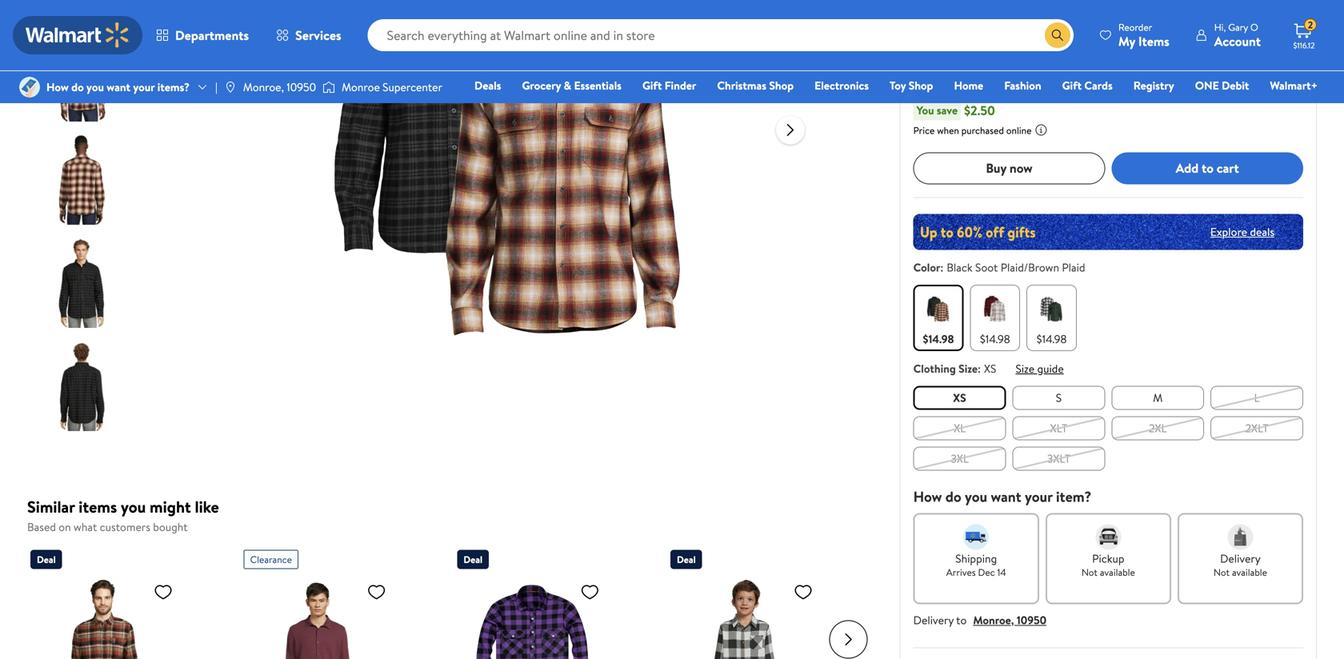 Task type: describe. For each thing, give the bounding box(es) containing it.
3xlt button
[[1012, 447, 1105, 471]]

similar items you might like based on what customers bought
[[27, 496, 219, 535]]

not for pickup
[[1081, 565, 1098, 579]]

2xl inside george men's long sleeve flannel shirts, 2-pack, sizes s-2xl
[[928, 14, 954, 36]]

my
[[1118, 32, 1135, 50]]

0 vertical spatial xs
[[984, 361, 996, 376]]

departments
[[175, 26, 249, 44]]

l
[[1254, 390, 1260, 405]]

electronics link
[[807, 77, 876, 94]]

0 vertical spatial 10950
[[287, 79, 316, 95]]

clothing size list
[[910, 383, 1306, 474]]

add to favorites list, alimens & gentle men's long sleeve flannel shirts casual button down shirt image
[[580, 582, 599, 602]]

xlt button
[[1012, 416, 1105, 440]]

deals
[[1250, 224, 1274, 240]]

gift finder link
[[635, 77, 703, 94]]

grocery & essentials link
[[515, 77, 629, 94]]

add to cart
[[1176, 159, 1239, 177]]

you for how do you want your item?
[[965, 487, 987, 507]]

xl
[[954, 420, 966, 436]]

you save $2.50
[[917, 101, 995, 119]]

home link
[[947, 77, 991, 94]]

0 horizontal spatial monroe,
[[243, 79, 284, 95]]

to for add
[[1202, 159, 1214, 177]]

plaid/brown
[[1001, 259, 1059, 275]]

registry
[[1133, 78, 1174, 93]]

size guide
[[1016, 361, 1064, 376]]

available for delivery
[[1232, 565, 1267, 579]]

monroe, 10950 button
[[973, 612, 1046, 628]]

sleeve
[[1051, 0, 1096, 12]]

explore deals
[[1210, 224, 1274, 240]]

christmas shop link
[[710, 77, 801, 94]]

want for item?
[[991, 487, 1021, 507]]

alimens & gentle men's long sleeve flannel shirts casual button down shirt image
[[457, 576, 606, 659]]

next slide for similar items you might like list image
[[829, 620, 868, 659]]

supercenter
[[383, 79, 442, 95]]

intent image for delivery image
[[1228, 524, 1253, 550]]

gift for gift cards
[[1062, 78, 1082, 93]]

color list
[[910, 281, 1306, 354]]

toy
[[890, 78, 906, 93]]

add to cart button
[[1112, 152, 1303, 184]]

size guide button
[[1016, 361, 1064, 376]]

$17.48
[[1032, 80, 1061, 95]]

now $14.98
[[913, 68, 1026, 99]]

2xl inside button
[[1149, 420, 1167, 436]]

l button
[[1211, 386, 1303, 410]]

1 product group from the left
[[30, 544, 209, 659]]

legal information image
[[1035, 123, 1048, 136]]

color : black soot plaid/brown plaid
[[913, 259, 1085, 275]]

2xl button
[[1112, 416, 1204, 440]]

fashion link
[[997, 77, 1049, 94]]

1 $14.98 button from the left
[[913, 285, 964, 351]]

might
[[150, 496, 191, 518]]

3269
[[987, 40, 1008, 54]]

like
[[195, 496, 219, 518]]

3xl button
[[913, 447, 1006, 471]]

|
[[215, 79, 217, 95]]

$116.12
[[1293, 40, 1315, 51]]

black
[[947, 259, 973, 275]]

s-
[[913, 14, 928, 36]]

walmart+
[[1270, 78, 1318, 93]]

2xlt
[[1245, 420, 1269, 436]]

2
[[1308, 18, 1313, 32]]

0 horizontal spatial :
[[940, 259, 944, 275]]

3269 reviews link
[[984, 40, 1041, 54]]

sizes
[[1258, 0, 1292, 12]]

how do you want your item?
[[913, 487, 1091, 507]]

walmart+ link
[[1263, 77, 1325, 94]]

you for similar items you might like based on what customers bought
[[121, 496, 146, 518]]

bought
[[153, 519, 188, 535]]

one
[[1195, 78, 1219, 93]]

on
[[59, 519, 71, 535]]

walmart image
[[26, 22, 130, 48]]

george men's long sleeve flannel shirts, 2-pack, sizes s-2xl - image 3 of 5 image
[[35, 131, 129, 225]]

3xl
[[951, 451, 969, 466]]

$2.50
[[964, 101, 995, 119]]

explore deals link
[[1204, 218, 1281, 246]]

george men's long sleeve flannel shirts, 2-pack, sizes s-2xl - image 1 of 5 image
[[35, 0, 129, 18]]

1 vertical spatial :
[[978, 361, 981, 376]]

toy shop link
[[882, 77, 940, 94]]

clearance
[[250, 553, 292, 566]]

clothing size : xs
[[913, 361, 996, 376]]

one debit
[[1195, 78, 1249, 93]]

you for how do you want your items?
[[86, 79, 104, 95]]

items?
[[157, 79, 190, 95]]

christmas shop
[[717, 78, 794, 93]]

search icon image
[[1051, 29, 1064, 42]]

(4.5) 3269 reviews
[[965, 40, 1041, 54]]

1 horizontal spatial 10950
[[1017, 612, 1046, 628]]

online
[[1006, 123, 1032, 137]]

s
[[1056, 390, 1062, 405]]

george men's long sleeve flannel shirts, 2-pack, sizes s-2xl - image 4 of 5 image
[[35, 234, 129, 328]]

grocery & essentials
[[522, 78, 622, 93]]

purchased
[[961, 123, 1004, 137]]

delivery to monroe, 10950
[[913, 612, 1046, 628]]

explore
[[1210, 224, 1247, 240]]

price when purchased online
[[913, 123, 1032, 137]]

to for delivery
[[956, 612, 967, 628]]

3 product group from the left
[[457, 544, 635, 659]]

george
[[913, 0, 965, 12]]

save
[[937, 102, 958, 118]]

when
[[937, 123, 959, 137]]

monroe
[[342, 79, 380, 95]]

toy shop
[[890, 78, 933, 93]]

you
[[917, 102, 934, 118]]

add to favorites list, george men's long sleeve flannel shirt, sizes xs-3xlt image
[[154, 582, 173, 602]]

deal for alimens & gentle men's long sleeve flannel shirts casual button down shirt image
[[463, 553, 482, 566]]

14
[[997, 565, 1006, 579]]

your for item?
[[1025, 487, 1053, 507]]

xl button
[[913, 416, 1006, 440]]

pickup not available
[[1081, 551, 1135, 579]]

price
[[913, 123, 935, 137]]

intent image for pickup image
[[1096, 524, 1121, 550]]



Task type: locate. For each thing, give the bounding box(es) containing it.
reorder my items
[[1118, 20, 1169, 50]]

size left guide
[[1016, 361, 1035, 376]]

xs up xs button
[[984, 361, 996, 376]]

delivery not available
[[1214, 551, 1267, 579]]

reviews
[[1010, 40, 1041, 54]]

how for how do you want your item?
[[913, 487, 942, 507]]

0 horizontal spatial do
[[71, 79, 84, 95]]

gift left finder
[[642, 78, 662, 93]]

want down 3xl button
[[991, 487, 1021, 507]]

shirts,
[[1154, 0, 1199, 12]]

:
[[940, 259, 944, 275], [978, 361, 981, 376]]

1 horizontal spatial to
[[1202, 159, 1214, 177]]

dec
[[978, 565, 995, 579]]

items
[[79, 496, 117, 518]]

1 horizontal spatial gift
[[1062, 78, 1082, 93]]

to inside button
[[1202, 159, 1214, 177]]

1 vertical spatial 10950
[[1017, 612, 1046, 628]]

2 $14.98 button from the left
[[970, 285, 1020, 351]]

0 horizontal spatial 2xl
[[928, 14, 954, 36]]

want left items?
[[107, 79, 130, 95]]

do down 3xl button
[[945, 487, 961, 507]]

0 vertical spatial to
[[1202, 159, 1214, 177]]

: left black
[[940, 259, 944, 275]]

how for how do you want your items?
[[46, 79, 69, 95]]

2 size from the left
[[1016, 361, 1035, 376]]

0 horizontal spatial delivery
[[913, 612, 954, 628]]

george men's long sleeve flannel shirts, 2-pack, sizes s-2xl - image 2 of 5 image
[[35, 28, 129, 122]]

0 horizontal spatial not
[[1081, 565, 1098, 579]]

available inside delivery not available
[[1232, 565, 1267, 579]]

0 horizontal spatial want
[[107, 79, 130, 95]]

1 horizontal spatial :
[[978, 361, 981, 376]]

2 not from the left
[[1214, 565, 1230, 579]]

items
[[1138, 32, 1169, 50]]

soot
[[975, 259, 998, 275]]

shop
[[769, 78, 794, 93], [909, 78, 933, 93]]

m
[[1153, 390, 1163, 405]]

not for delivery
[[1214, 565, 1230, 579]]

shop right toy
[[909, 78, 933, 93]]

2 horizontal spatial $14.98 button
[[1027, 285, 1077, 351]]

0 horizontal spatial your
[[133, 79, 155, 95]]

1 horizontal spatial delivery
[[1220, 551, 1261, 566]]

1 horizontal spatial shop
[[909, 78, 933, 93]]

xs down clothing size : xs at the bottom of the page
[[953, 390, 966, 405]]

1 horizontal spatial want
[[991, 487, 1021, 507]]

to
[[1202, 159, 1214, 177], [956, 612, 967, 628]]

monroe, 10950
[[243, 79, 316, 95]]

0 horizontal spatial you
[[86, 79, 104, 95]]

add to favorites list, george men's knit button down shirt with long sleeves, sizes s-3xl image
[[367, 582, 386, 602]]

$14.98
[[963, 68, 1026, 99], [923, 331, 954, 347], [980, 331, 1010, 347], [1037, 331, 1067, 347]]

your for items?
[[133, 79, 155, 95]]

2xl
[[928, 14, 954, 36], [1149, 420, 1167, 436]]

do for how do you want your item?
[[945, 487, 961, 507]]

gift finder
[[642, 78, 696, 93]]

3 $14.98 button from the left
[[1027, 285, 1077, 351]]

next media item image
[[781, 120, 800, 140]]

1 horizontal spatial do
[[945, 487, 961, 507]]

based
[[27, 519, 56, 535]]

available for pickup
[[1100, 565, 1135, 579]]

fashion
[[1004, 78, 1041, 93]]

1 gift from the left
[[642, 78, 662, 93]]

cart
[[1217, 159, 1239, 177]]

gift right $17.48
[[1062, 78, 1082, 93]]

reorder
[[1118, 20, 1152, 34]]

1 shop from the left
[[769, 78, 794, 93]]

services button
[[262, 16, 355, 54]]

2 horizontal spatial you
[[965, 487, 987, 507]]

1 horizontal spatial deal
[[463, 553, 482, 566]]

not inside pickup not available
[[1081, 565, 1098, 579]]

0 horizontal spatial xs
[[953, 390, 966, 405]]

1 vertical spatial do
[[945, 487, 961, 507]]

your left items?
[[133, 79, 155, 95]]

buy now button
[[913, 152, 1105, 184]]

gift
[[642, 78, 662, 93], [1062, 78, 1082, 93]]

xs inside button
[[953, 390, 966, 405]]

Walmart Site-Wide search field
[[368, 19, 1074, 51]]

clothing
[[913, 361, 956, 376]]

you inside similar items you might like based on what customers bought
[[121, 496, 146, 518]]

delivery for to
[[913, 612, 954, 628]]

1 vertical spatial delivery
[[913, 612, 954, 628]]

how do you want your items?
[[46, 79, 190, 95]]

george men's long sleeve flannel shirt, sizes xs-3xlt image
[[30, 576, 179, 659]]

deal for george men's long sleeve flannel shirt, sizes xs-3xlt "image"
[[37, 553, 56, 566]]

 image for monroe, 10950
[[224, 81, 237, 94]]

0 horizontal spatial gift
[[642, 78, 662, 93]]

gift cards link
[[1055, 77, 1120, 94]]

0 horizontal spatial 10950
[[287, 79, 316, 95]]

: up xs button
[[978, 361, 981, 376]]

monroe, right |
[[243, 79, 284, 95]]

2-
[[1203, 0, 1217, 12]]

intent image for shipping image
[[963, 524, 989, 550]]

1 horizontal spatial $14.98 button
[[970, 285, 1020, 351]]

1 vertical spatial want
[[991, 487, 1021, 507]]

1 deal from the left
[[37, 553, 56, 566]]

1 horizontal spatial available
[[1232, 565, 1267, 579]]

want for items?
[[107, 79, 130, 95]]

1 horizontal spatial 2xl
[[1149, 420, 1167, 436]]

how down walmart image
[[46, 79, 69, 95]]

deals link
[[467, 77, 508, 94]]

 image
[[19, 77, 40, 98]]

home
[[954, 78, 983, 93]]

now
[[913, 68, 958, 99]]

shop right christmas
[[769, 78, 794, 93]]

2 deal from the left
[[463, 553, 482, 566]]

available down intent image for pickup
[[1100, 565, 1135, 579]]

cards
[[1084, 78, 1113, 93]]

2 horizontal spatial deal
[[677, 553, 696, 566]]

deals
[[474, 78, 501, 93]]

deal for wrangler boys' long sleeve flannel shirt, sizes 4-18 & husky image
[[677, 553, 696, 566]]

george men's knit button down shirt with long sleeves, sizes s-3xl image
[[244, 576, 393, 659]]

learn more about strikethrough prices image
[[1064, 81, 1077, 94]]

1 vertical spatial monroe,
[[973, 612, 1014, 628]]

buy now
[[986, 159, 1033, 177]]

not down intent image for pickup
[[1081, 565, 1098, 579]]

1 horizontal spatial size
[[1016, 361, 1035, 376]]

 image left monroe
[[323, 79, 335, 95]]

(4.5)
[[965, 40, 984, 54]]

m button
[[1112, 386, 1204, 410]]

your left item?
[[1025, 487, 1053, 507]]

1 horizontal spatial not
[[1214, 565, 1230, 579]]

not
[[1081, 565, 1098, 579], [1214, 565, 1230, 579]]

o
[[1250, 20, 1258, 34]]

you up intent image for shipping
[[965, 487, 987, 507]]

not down "intent image for delivery"
[[1214, 565, 1230, 579]]

monroe, down dec
[[973, 612, 1014, 628]]

departments button
[[142, 16, 262, 54]]

$14.98 button down color : black soot plaid/brown plaid
[[970, 285, 1020, 351]]

available down "intent image for delivery"
[[1232, 565, 1267, 579]]

available
[[1100, 565, 1135, 579], [1232, 565, 1267, 579]]

 image for monroe supercenter
[[323, 79, 335, 95]]

0 vertical spatial your
[[133, 79, 155, 95]]

how down 3xl button
[[913, 487, 942, 507]]

xs button
[[913, 386, 1006, 410]]

2xl down "george"
[[928, 14, 954, 36]]

wrangler boys' long sleeve flannel shirt, sizes 4-18 & husky image
[[670, 576, 819, 659]]

to left cart
[[1202, 159, 1214, 177]]

now
[[1010, 159, 1033, 177]]

buy
[[986, 159, 1006, 177]]

you up customers
[[121, 496, 146, 518]]

not inside delivery not available
[[1214, 565, 1230, 579]]

2 shop from the left
[[909, 78, 933, 93]]

to down arrives
[[956, 612, 967, 628]]

$14.98 button up clothing
[[913, 285, 964, 351]]

10950
[[287, 79, 316, 95], [1017, 612, 1046, 628]]

guide
[[1037, 361, 1064, 376]]

gary
[[1228, 20, 1248, 34]]

shop for toy shop
[[909, 78, 933, 93]]

2 available from the left
[[1232, 565, 1267, 579]]

 image
[[323, 79, 335, 95], [224, 81, 237, 94]]

delivery down arrives
[[913, 612, 954, 628]]

size up xs button
[[959, 361, 978, 376]]

plaid
[[1062, 259, 1085, 275]]

george men's long sleeve flannel shirts, 2-pack, sizes s-2xl - image 5 of 5 image
[[35, 338, 129, 431]]

3xlt
[[1047, 451, 1070, 466]]

do
[[71, 79, 84, 95], [945, 487, 961, 507]]

1 vertical spatial 2xl
[[1149, 420, 1167, 436]]

1 horizontal spatial monroe,
[[973, 612, 1014, 628]]

0 horizontal spatial $14.98 button
[[913, 285, 964, 351]]

christmas
[[717, 78, 766, 93]]

what
[[74, 519, 97, 535]]

4 product group from the left
[[670, 544, 849, 659]]

how
[[46, 79, 69, 95], [913, 487, 942, 507]]

1 size from the left
[[959, 361, 978, 376]]

pickup
[[1092, 551, 1124, 566]]

shop for christmas shop
[[769, 78, 794, 93]]

1 vertical spatial your
[[1025, 487, 1053, 507]]

delivery inside delivery not available
[[1220, 551, 1261, 566]]

add to favorites list, wrangler boys' long sleeve flannel shirt, sizes 4-18 & husky image
[[794, 582, 813, 602]]

0 vertical spatial monroe,
[[243, 79, 284, 95]]

0 horizontal spatial  image
[[224, 81, 237, 94]]

gift cards
[[1062, 78, 1113, 93]]

0 vertical spatial 2xl
[[928, 14, 954, 36]]

0 vertical spatial want
[[107, 79, 130, 95]]

1 horizontal spatial  image
[[323, 79, 335, 95]]

shop inside the toy shop link
[[909, 78, 933, 93]]

available inside pickup not available
[[1100, 565, 1135, 579]]

shipping arrives dec 14
[[946, 551, 1006, 579]]

deal
[[37, 553, 56, 566], [463, 553, 482, 566], [677, 553, 696, 566]]

s button
[[1012, 386, 1105, 410]]

1 vertical spatial how
[[913, 487, 942, 507]]

monroe supercenter
[[342, 79, 442, 95]]

3 deal from the left
[[677, 553, 696, 566]]

1 horizontal spatial you
[[121, 496, 146, 518]]

shop inside christmas shop link
[[769, 78, 794, 93]]

0 horizontal spatial available
[[1100, 565, 1135, 579]]

Search search field
[[368, 19, 1074, 51]]

0 horizontal spatial size
[[959, 361, 978, 376]]

arrives
[[946, 565, 976, 579]]

 image right |
[[224, 81, 237, 94]]

1 horizontal spatial how
[[913, 487, 942, 507]]

1 vertical spatial to
[[956, 612, 967, 628]]

0 horizontal spatial how
[[46, 79, 69, 95]]

product group
[[30, 544, 209, 659], [244, 544, 422, 659], [457, 544, 635, 659], [670, 544, 849, 659]]

up to sixty percent off deals. shop now. image
[[913, 214, 1303, 250]]

essentials
[[574, 78, 622, 93]]

long
[[1013, 0, 1048, 12]]

1 horizontal spatial xs
[[984, 361, 996, 376]]

$14.98 button up guide
[[1027, 285, 1077, 351]]

0 horizontal spatial to
[[956, 612, 967, 628]]

do for how do you want your items?
[[71, 79, 84, 95]]

delivery for not
[[1220, 551, 1261, 566]]

0 horizontal spatial deal
[[37, 553, 56, 566]]

1 horizontal spatial your
[[1025, 487, 1053, 507]]

$14.98 button
[[913, 285, 964, 351], [970, 285, 1020, 351], [1027, 285, 1077, 351]]

george men's long sleeve flannel shirts, 2-pack, sizes s-2xl image
[[251, 0, 763, 397]]

0 vertical spatial do
[[71, 79, 84, 95]]

flannel
[[1100, 0, 1150, 12]]

0 horizontal spatial shop
[[769, 78, 794, 93]]

do down walmart image
[[71, 79, 84, 95]]

2xl down m button
[[1149, 420, 1167, 436]]

&
[[564, 78, 571, 93]]

2xlt button
[[1211, 416, 1303, 440]]

delivery down "intent image for delivery"
[[1220, 551, 1261, 566]]

1 not from the left
[[1081, 565, 1098, 579]]

2 gift from the left
[[1062, 78, 1082, 93]]

1 vertical spatial xs
[[953, 390, 966, 405]]

2 product group from the left
[[244, 544, 422, 659]]

grocery
[[522, 78, 561, 93]]

gift for gift finder
[[642, 78, 662, 93]]

product group containing clearance
[[244, 544, 422, 659]]

0 vertical spatial :
[[940, 259, 944, 275]]

1 available from the left
[[1100, 565, 1135, 579]]

0 vertical spatial how
[[46, 79, 69, 95]]

you down walmart image
[[86, 79, 104, 95]]

0 vertical spatial delivery
[[1220, 551, 1261, 566]]



Task type: vqa. For each thing, say whether or not it's contained in the screenshot.
Christmas Shop the Shop
yes



